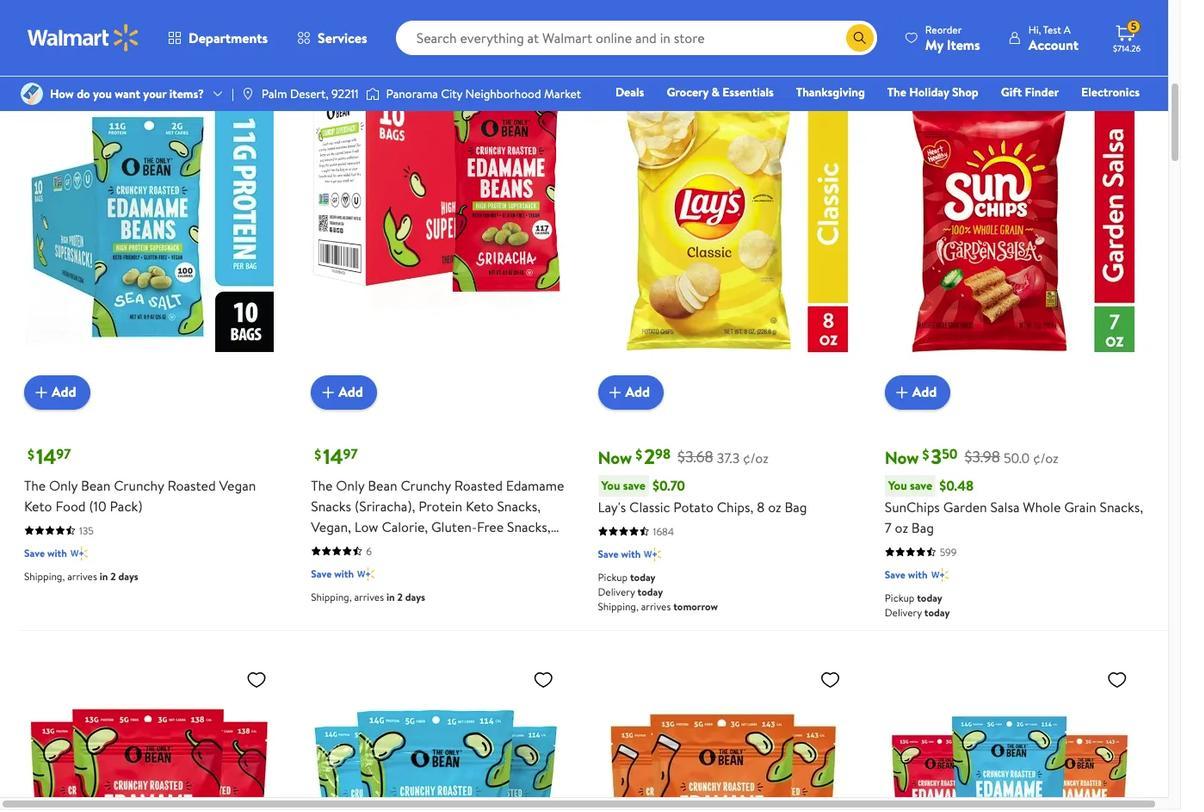 Task type: describe. For each thing, give the bounding box(es) containing it.
rollback for 3
[[892, 33, 930, 48]]

pack,
[[395, 558, 427, 577]]

classic
[[629, 497, 670, 516]]

walmart+
[[1089, 108, 1140, 125]]

pickup today delivery today
[[885, 590, 950, 620]]

items
[[947, 35, 980, 54]]

salsa
[[991, 497, 1020, 516]]

the only bean crunchy edamame bean snack, vegetable chips 4 oz 3 pack image
[[311, 662, 561, 810]]

8
[[757, 497, 765, 516]]

save with for walmart plus image related to 3
[[885, 567, 928, 582]]

6
[[366, 544, 372, 558]]

&
[[712, 84, 720, 101]]

599
[[940, 545, 957, 559]]

 image for how
[[21, 83, 43, 105]]

roasted for vegan
[[167, 476, 216, 495]]

items?
[[169, 85, 204, 102]]

one debit
[[1008, 108, 1066, 125]]

135
[[79, 523, 94, 538]]

holiday
[[910, 84, 949, 101]]

add for 14 add to cart image
[[339, 383, 363, 402]]

add to cart image for 14
[[31, 382, 52, 403]]

electronics
[[1082, 84, 1140, 101]]

fashion link
[[872, 107, 927, 126]]

of
[[530, 558, 543, 577]]

fashion
[[879, 108, 919, 125]]

online
[[154, 8, 190, 27]]

gluten-
[[431, 517, 477, 536]]

electronics link
[[1074, 83, 1148, 102]]

$ 14 97 for the only bean crunchy roasted edamame snacks (sriracha), protein keto snacks, vegan, low calorie, gluten-free snacks, healthy snacks for adults and kids, 100 calorie snack pack, 0.9 ounce (pack of 10)
[[314, 441, 358, 471]]

add to favorites list, the only bean crunchy roasted edamame beans, 4 oz (3 pack) image
[[1107, 669, 1128, 690]]

calorie,
[[382, 517, 428, 536]]

snacks, down edamame
[[497, 496, 541, 515]]

snacks, up 100
[[507, 517, 551, 536]]

registry link
[[934, 107, 993, 126]]

adults
[[425, 538, 463, 557]]

one debit link
[[1000, 107, 1074, 126]]

gift finder
[[1001, 84, 1059, 101]]

one
[[1008, 108, 1034, 125]]

hi,
[[1029, 22, 1041, 37]]

vegan
[[219, 476, 256, 495]]

add button for the only bean crunchy roasted vegan keto food (10 pack) image
[[24, 375, 90, 410]]

the for the only bean crunchy roasted vegan keto food (10 pack)
[[24, 476, 46, 495]]

grocery
[[667, 84, 709, 101]]

with for walmart plus icon
[[47, 546, 67, 560]]

debit
[[1037, 108, 1066, 125]]

|
[[232, 85, 234, 102]]

neighborhood
[[465, 85, 541, 102]]

$714.26
[[1113, 42, 1141, 54]]

$0.70
[[653, 476, 685, 495]]

save with for walmart plus icon
[[24, 546, 67, 560]]

and
[[466, 538, 488, 557]]

the only bean crunchy roasted vegan keto food (10 pack)
[[24, 476, 256, 515]]

50.0
[[1004, 448, 1030, 467]]

kids,
[[491, 538, 519, 557]]

0 horizontal spatial snacks
[[311, 496, 351, 515]]

how
[[50, 85, 74, 102]]

the only bean crunchy roasted edamame snacks (sriracha), protein keto snacks, vegan, low calorie, gluten-free snacks, healthy snacks for adults and kids, 100 calorie snack pack, 0.9 ounce (pack of 10) image
[[311, 58, 561, 308]]

the only bean crunchy roasted edamame beans, 4 oz (3 pack) image
[[885, 662, 1135, 810]]

(pack
[[494, 558, 527, 577]]

7
[[885, 518, 892, 537]]

tomorrow
[[673, 599, 718, 614]]

crunchy roasted edamame beans (buffalo) - keto snacks (3g net) - high protein healthy snacks (13g protein) - low carb & calorie, gluten-free snack, vegan keto food - 4 oz (3 pack) image
[[598, 662, 848, 810]]

palm desert, 92211
[[262, 85, 359, 102]]

keto inside the only bean crunchy roasted edamame snacks (sriracha), protein keto snacks, vegan, low calorie, gluten-free snacks, healthy snacks for adults and kids, 100 calorie snack pack, 0.9 ounce (pack of 10)
[[466, 496, 494, 515]]

delivery for pickup today delivery today shipping, arrives tomorrow
[[598, 584, 635, 599]]

how do you want your items?
[[50, 85, 204, 102]]

add to favorites list, the only bean crunchy roasted vegan keto food (10 pack) image
[[246, 65, 267, 87]]

$ 14 97 for the only bean crunchy roasted vegan keto food (10 pack)
[[28, 441, 71, 471]]

lay's classic potato chips, 8 oz bag image
[[598, 58, 848, 396]]

the only bean crunchy roasted vegan keto food (10 pack) image
[[24, 58, 274, 396]]

you save $0.70 lay's classic potato chips, 8 oz bag
[[598, 476, 807, 516]]

keto inside the only bean crunchy roasted vegan keto food (10 pack)
[[24, 496, 52, 515]]

delivery for pickup today delivery today
[[885, 605, 922, 620]]

1684
[[653, 524, 674, 539]]

thanksgiving link
[[789, 83, 873, 102]]

the only bean crunchy edamame snacks high protein spicy bean chips 4 oz 3 pack image
[[24, 662, 274, 810]]

you for 2
[[601, 477, 620, 494]]

add to favorites list, the only bean crunchy roasted edamame snacks (sriracha), protein keto snacks, vegan, low calorie, gluten-free snacks, healthy snacks for adults and kids, 100 calorie snack pack, 0.9 ounce (pack of 10) image
[[533, 65, 554, 87]]

arrives for food
[[67, 569, 97, 583]]

for
[[404, 538, 422, 557]]

reorder my items
[[925, 22, 980, 54]]

arrives for (sriracha),
[[354, 589, 384, 604]]

home
[[825, 108, 857, 125]]

gift finder link
[[993, 83, 1067, 102]]

save for 2
[[623, 477, 646, 494]]

save for walmart plus image related to 3
[[885, 567, 906, 582]]

garden
[[943, 497, 987, 516]]

save with for walmart plus image related to 2
[[598, 546, 641, 561]]

thanksgiving
[[796, 84, 865, 101]]

shipping, arrives in 2 days for food
[[24, 569, 138, 583]]

0 horizontal spatial walmart plus image
[[357, 565, 375, 583]]

snack
[[357, 558, 392, 577]]

you save $0.48 sunchips garden salsa whole grain snacks, 7 oz bag
[[885, 476, 1144, 537]]

add for add to cart icon associated with 14
[[52, 383, 76, 402]]

electronics toy shop
[[756, 84, 1140, 125]]

14 for the only bean crunchy roasted edamame snacks (sriracha), protein keto snacks, vegan, low calorie, gluten-free snacks, healthy snacks for adults and kids, 100 calorie snack pack, 0.9 ounce (pack of 10)
[[323, 441, 343, 471]]

37.3
[[717, 448, 740, 467]]

sunchips garden salsa whole grain snacks, 7 oz bag image
[[885, 58, 1135, 396]]

departments button
[[153, 17, 283, 59]]

97 for (sriracha),
[[343, 444, 358, 463]]

save with for leftmost walmart plus image
[[311, 566, 354, 581]]

shipping, for the only bean crunchy roasted vegan keto food (10 pack)
[[24, 569, 65, 583]]

Search search field
[[396, 21, 877, 55]]

price
[[21, 8, 51, 27]]

roasted for edamame
[[454, 476, 503, 495]]

chips,
[[717, 497, 754, 516]]

10)
[[547, 558, 564, 577]]

shipping, inside pickup today delivery today shipping, arrives tomorrow
[[598, 599, 639, 614]]

with for walmart plus image related to 3
[[908, 567, 928, 582]]

food
[[55, 496, 86, 515]]

days for (10
[[118, 569, 138, 583]]

shop for holiday
[[952, 84, 979, 101]]

save for walmart plus icon
[[24, 546, 45, 560]]

add to favorites list, lay's classic potato chips, 8 oz bag image
[[820, 65, 841, 87]]

protein
[[419, 496, 463, 515]]

98
[[655, 444, 671, 463]]

grocery & essentials link
[[659, 83, 782, 102]]

bean for food
[[81, 476, 111, 495]]

whole
[[1023, 497, 1061, 516]]

add to cart image for $
[[605, 382, 626, 403]]



Task type: vqa. For each thing, say whether or not it's contained in the screenshot.
the leftmost Shop
yes



Task type: locate. For each thing, give the bounding box(es) containing it.
 image right |
[[241, 87, 255, 101]]

0 horizontal spatial oz
[[768, 497, 781, 516]]

roasted inside the only bean crunchy roasted edamame snacks (sriracha), protein keto snacks, vegan, low calorie, gluten-free snacks, healthy snacks for adults and kids, 100 calorie snack pack, 0.9 ounce (pack of 10)
[[454, 476, 503, 495]]

pickup for pickup today delivery today shipping, arrives tomorrow
[[598, 570, 628, 584]]

2 vertical spatial 2
[[397, 589, 403, 604]]

shop up registry at the right top
[[952, 84, 979, 101]]

shipping, arrives in 2 days down snack
[[311, 589, 425, 604]]

0 horizontal spatial 14
[[36, 441, 56, 471]]

0 horizontal spatial rollback
[[605, 33, 643, 48]]

only inside the only bean crunchy roasted edamame snacks (sriracha), protein keto snacks, vegan, low calorie, gluten-free snacks, healthy snacks for adults and kids, 100 calorie snack pack, 0.9 ounce (pack of 10)
[[336, 476, 365, 495]]

home link
[[818, 107, 865, 126]]

1 horizontal spatial $ 14 97
[[314, 441, 358, 471]]

only inside the only bean crunchy roasted vegan keto food (10 pack)
[[49, 476, 78, 495]]

bag down sunchips
[[912, 518, 934, 537]]

add for add to cart icon associated with $
[[912, 383, 937, 402]]

0 vertical spatial bag
[[785, 497, 807, 516]]

days down pack,
[[405, 589, 425, 604]]

shipping, arrives in 2 days for (sriracha),
[[311, 589, 425, 604]]

 image left how
[[21, 83, 43, 105]]

2 crunchy from the left
[[401, 476, 451, 495]]

1 horizontal spatial 97
[[343, 444, 358, 463]]

want
[[115, 85, 140, 102]]

1 roasted from the left
[[167, 476, 216, 495]]

bean inside the only bean crunchy roasted edamame snacks (sriracha), protein keto snacks, vegan, low calorie, gluten-free snacks, healthy snacks for adults and kids, 100 calorie snack pack, 0.9 ounce (pack of 10)
[[368, 476, 397, 495]]

$3.98
[[965, 446, 1000, 468]]

1 ¢/oz from the left
[[743, 448, 769, 467]]

with for walmart plus image related to 2
[[621, 546, 641, 561]]

0 horizontal spatial 2
[[110, 569, 116, 583]]

add button for lay's classic potato chips, 8 oz bag image
[[598, 375, 664, 410]]

2 $ from the left
[[314, 445, 321, 464]]

1 horizontal spatial now
[[885, 446, 919, 469]]

test
[[1043, 22, 1061, 37]]

1 horizontal spatial snacks
[[361, 538, 401, 557]]

you inside you save $0.70 lay's classic potato chips, 8 oz bag
[[601, 477, 620, 494]]

0 horizontal spatial add to cart image
[[31, 382, 52, 403]]

save down 'lay's'
[[598, 546, 619, 561]]

toy
[[756, 108, 774, 125]]

save for 3
[[910, 477, 933, 494]]

add to cart image for 14
[[318, 382, 339, 403]]

1 vertical spatial days
[[405, 589, 425, 604]]

14 up food at the left of page
[[36, 441, 56, 471]]

2 horizontal spatial shipping,
[[598, 599, 639, 614]]

bag
[[785, 497, 807, 516], [912, 518, 934, 537]]

walmart plus image down 599
[[931, 566, 948, 583]]

1 vertical spatial snacks
[[361, 538, 401, 557]]

pickup down 7
[[885, 590, 915, 605]]

essentials
[[723, 84, 774, 101]]

1 keto from the left
[[24, 496, 52, 515]]

1 horizontal spatial 2
[[397, 589, 403, 604]]

registry
[[942, 108, 986, 125]]

oz
[[768, 497, 781, 516], [895, 518, 908, 537]]

add to favorites list, crunchy roasted edamame beans (buffalo) - keto snacks (3g net) - high protein healthy snacks (13g protein) - low carb & calorie, gluten-free snack, vegan keto food - 4 oz (3 pack) image
[[820, 669, 841, 690]]

1 horizontal spatial only
[[336, 476, 365, 495]]

toy shop link
[[748, 107, 811, 126]]

1 save from the left
[[623, 477, 646, 494]]

roasted up free
[[454, 476, 503, 495]]

1 add to cart image from the left
[[318, 382, 339, 403]]

arrives inside pickup today delivery today shipping, arrives tomorrow
[[641, 599, 671, 614]]

roasted
[[167, 476, 216, 495], [454, 476, 503, 495]]

2 14 from the left
[[323, 441, 343, 471]]

0 vertical spatial 2
[[644, 441, 655, 471]]

97 for food
[[56, 444, 71, 463]]

bag inside you save $0.48 sunchips garden salsa whole grain snacks, 7 oz bag
[[912, 518, 934, 537]]

0 horizontal spatial shipping, arrives in 2 days
[[24, 569, 138, 583]]

only up (sriracha),
[[336, 476, 365, 495]]

pickup inside pickup today delivery today
[[885, 590, 915, 605]]

3
[[931, 441, 942, 471]]

14 up vegan,
[[323, 441, 343, 471]]

save up pickup today delivery today
[[885, 567, 906, 582]]

walmart plus image
[[644, 546, 662, 563], [357, 565, 375, 583], [931, 566, 948, 583]]

save with up pickup today delivery today
[[885, 567, 928, 582]]

0 horizontal spatial bag
[[785, 497, 807, 516]]

0 horizontal spatial  image
[[21, 83, 43, 105]]

potato
[[674, 497, 714, 516]]

save inside you save $0.70 lay's classic potato chips, 8 oz bag
[[623, 477, 646, 494]]

2 keto from the left
[[466, 496, 494, 515]]

you up sunchips
[[888, 477, 907, 494]]

3 add from the left
[[626, 383, 650, 402]]

snacks, inside you save $0.48 sunchips garden salsa whole grain snacks, 7 oz bag
[[1100, 497, 1144, 516]]

pickup
[[598, 570, 628, 584], [885, 590, 915, 605]]

now
[[598, 446, 632, 469], [885, 446, 919, 469]]

bean up (sriracha),
[[368, 476, 397, 495]]

92211
[[332, 85, 359, 102]]

save with
[[24, 546, 67, 560], [598, 546, 641, 561], [311, 566, 354, 581], [885, 567, 928, 582]]

price when purchased online
[[21, 8, 190, 27]]

shop right toy
[[777, 108, 803, 125]]

now left 3 on the bottom
[[885, 446, 919, 469]]

$3.68
[[678, 446, 714, 468]]

1 horizontal spatial oz
[[895, 518, 908, 537]]

the
[[888, 84, 907, 101], [24, 476, 46, 495], [311, 476, 333, 495]]

the holiday shop link
[[880, 83, 986, 102]]

0 horizontal spatial keto
[[24, 496, 52, 515]]

pickup for pickup today delivery today
[[885, 590, 915, 605]]

save up sunchips
[[910, 477, 933, 494]]

2 add from the left
[[339, 383, 363, 402]]

grocery & essentials
[[667, 84, 774, 101]]

0 horizontal spatial $ 14 97
[[28, 441, 71, 471]]

crunchy for (10
[[114, 476, 164, 495]]

walmart plus image for 2
[[644, 546, 662, 563]]

walmart plus image
[[70, 545, 88, 562]]

healthy
[[311, 538, 357, 557]]

account
[[1029, 35, 1079, 54]]

save up classic at the right of page
[[623, 477, 646, 494]]

1 only from the left
[[49, 476, 78, 495]]

0 horizontal spatial the
[[24, 476, 46, 495]]

the inside the only bean crunchy roasted edamame snacks (sriracha), protein keto snacks, vegan, low calorie, gluten-free snacks, healthy snacks for adults and kids, 100 calorie snack pack, 0.9 ounce (pack of 10)
[[311, 476, 333, 495]]

add to cart image for $
[[892, 382, 912, 403]]

1 vertical spatial delivery
[[885, 605, 922, 620]]

¢/oz for 2
[[743, 448, 769, 467]]

purchased
[[90, 8, 151, 27]]

0 vertical spatial delivery
[[598, 584, 635, 599]]

pickup today delivery today shipping, arrives tomorrow
[[598, 570, 718, 614]]

pickup right the 10)
[[598, 570, 628, 584]]

1 you from the left
[[601, 477, 620, 494]]

shipping,
[[24, 569, 65, 583], [311, 589, 352, 604], [598, 599, 639, 614]]

add to favorites list, the only bean crunchy edamame bean snack, vegetable chips 4 oz 3 pack image
[[533, 669, 554, 690]]

crunchy for protein
[[401, 476, 451, 495]]

bean for (sriracha),
[[368, 476, 397, 495]]

1 bean from the left
[[81, 476, 111, 495]]

1 horizontal spatial bean
[[368, 476, 397, 495]]

1 horizontal spatial walmart plus image
[[644, 546, 662, 563]]

save left walmart plus icon
[[24, 546, 45, 560]]

2 roasted from the left
[[454, 476, 503, 495]]

arrives
[[67, 569, 97, 583], [354, 589, 384, 604], [641, 599, 671, 614]]

city
[[441, 85, 463, 102]]

0 vertical spatial oz
[[768, 497, 781, 516]]

$ 14 97 up (sriracha),
[[314, 441, 358, 471]]

crunchy up protein
[[401, 476, 451, 495]]

1 horizontal spatial ¢/oz
[[1033, 448, 1059, 467]]

walmart plus image down 6
[[357, 565, 375, 583]]

1 horizontal spatial save
[[910, 477, 933, 494]]

save inside you save $0.48 sunchips garden salsa whole grain snacks, 7 oz bag
[[910, 477, 933, 494]]

deals link
[[608, 83, 652, 102]]

save
[[24, 546, 45, 560], [598, 546, 619, 561], [311, 566, 332, 581], [885, 567, 906, 582]]

palm
[[262, 85, 287, 102]]

$ 14 97 up food at the left of page
[[28, 441, 71, 471]]

0 horizontal spatial bean
[[81, 476, 111, 495]]

your
[[143, 85, 166, 102]]

search icon image
[[853, 31, 867, 45]]

2 rollback from the left
[[892, 33, 930, 48]]

¢/oz for 3
[[1033, 448, 1059, 467]]

arrives left the tomorrow
[[641, 599, 671, 614]]

50
[[942, 444, 958, 463]]

crunchy up pack)
[[114, 476, 164, 495]]

1 horizontal spatial arrives
[[354, 589, 384, 604]]

snacks
[[311, 496, 351, 515], [361, 538, 401, 557]]

1 horizontal spatial roasted
[[454, 476, 503, 495]]

arrives down snack
[[354, 589, 384, 604]]

1 vertical spatial pickup
[[885, 590, 915, 605]]

1 horizontal spatial pickup
[[885, 590, 915, 605]]

2 for the only bean crunchy roasted vegan keto food (10 pack)
[[110, 569, 116, 583]]

shipping, arrives in 2 days down walmart plus icon
[[24, 569, 138, 583]]

save for walmart plus image related to 2
[[598, 546, 619, 561]]

0 horizontal spatial save
[[623, 477, 646, 494]]

rollback right search icon
[[892, 33, 930, 48]]

4 $ from the left
[[923, 445, 930, 464]]

0.9
[[430, 558, 448, 577]]

departments
[[189, 28, 268, 47]]

add to cart image
[[318, 382, 339, 403], [605, 382, 626, 403]]

1 horizontal spatial shipping, arrives in 2 days
[[311, 589, 425, 604]]

1 vertical spatial 2
[[110, 569, 116, 583]]

ounce
[[451, 558, 491, 577]]

rollback up deals
[[605, 33, 643, 48]]

0 horizontal spatial days
[[118, 569, 138, 583]]

the inside the only bean crunchy roasted vegan keto food (10 pack)
[[24, 476, 46, 495]]

2 now from the left
[[885, 446, 919, 469]]

add for add to cart image for $
[[626, 383, 650, 402]]

2 for the only bean crunchy roasted edamame snacks (sriracha), protein keto snacks, vegan, low calorie, gluten-free snacks, healthy snacks for adults and kids, 100 calorie snack pack, 0.9 ounce (pack of 10)
[[397, 589, 403, 604]]

with up pickup today delivery today
[[908, 567, 928, 582]]

 image for palm
[[241, 87, 255, 101]]

hi, test a account
[[1029, 22, 1079, 54]]

today
[[630, 570, 656, 584], [638, 584, 663, 599], [917, 590, 943, 605], [925, 605, 950, 620]]

now $ 3 50 $3.98 50.0 ¢/oz
[[885, 441, 1059, 471]]

2 only from the left
[[336, 476, 365, 495]]

1 vertical spatial shop
[[777, 108, 803, 125]]

grain
[[1064, 497, 1097, 516]]

the for the holiday shop
[[888, 84, 907, 101]]

gift
[[1001, 84, 1022, 101]]

days for protein
[[405, 589, 425, 604]]

¢/oz right 50.0 at the bottom of the page
[[1033, 448, 1059, 467]]

add button
[[24, 375, 90, 410], [311, 375, 377, 410], [598, 375, 664, 410], [885, 375, 951, 410]]

walmart+ link
[[1081, 107, 1148, 126]]

¢/oz right 37.3
[[743, 448, 769, 467]]

in down (10 on the bottom left of the page
[[100, 569, 108, 583]]

1 horizontal spatial shop
[[952, 84, 979, 101]]

you
[[601, 477, 620, 494], [888, 477, 907, 494]]

2 down pack,
[[397, 589, 403, 604]]

$ inside now $ 2 98 $3.68 37.3 ¢/oz
[[636, 445, 643, 464]]

oz inside you save $0.70 lay's classic potato chips, 8 oz bag
[[768, 497, 781, 516]]

save for leftmost walmart plus image
[[311, 566, 332, 581]]

2 $ 14 97 from the left
[[314, 441, 358, 471]]

5 $714.26
[[1113, 19, 1141, 54]]

0 horizontal spatial only
[[49, 476, 78, 495]]

my
[[925, 35, 944, 54]]

panorama
[[386, 85, 438, 102]]

add to favorites list, sunchips garden salsa whole grain snacks, 7 oz bag image
[[1107, 65, 1128, 87]]

1 horizontal spatial crunchy
[[401, 476, 451, 495]]

1 $ 14 97 from the left
[[28, 441, 71, 471]]

0 horizontal spatial shipping,
[[24, 569, 65, 583]]

rollback
[[605, 33, 643, 48], [892, 33, 930, 48]]

with up pickup today delivery today shipping, arrives tomorrow at bottom
[[621, 546, 641, 561]]

shipping, down the calorie
[[311, 589, 352, 604]]

2 97 from the left
[[343, 444, 358, 463]]

pack)
[[110, 496, 143, 515]]

0 horizontal spatial in
[[100, 569, 108, 583]]

add button for sunchips garden salsa whole grain snacks, 7 oz bag image
[[885, 375, 951, 410]]

you for 3
[[888, 477, 907, 494]]

now inside now $ 2 98 $3.68 37.3 ¢/oz
[[598, 446, 632, 469]]

bag right 8
[[785, 497, 807, 516]]

2 add button from the left
[[311, 375, 377, 410]]

save with down 'healthy'
[[311, 566, 354, 581]]

oz right 8
[[768, 497, 781, 516]]

add to cart image
[[31, 382, 52, 403], [892, 382, 912, 403]]

1 now from the left
[[598, 446, 632, 469]]

now for 2
[[598, 446, 632, 469]]

1 horizontal spatial bag
[[912, 518, 934, 537]]

only up food at the left of page
[[49, 476, 78, 495]]

delivery
[[598, 584, 635, 599], [885, 605, 922, 620]]

1 horizontal spatial add to cart image
[[605, 382, 626, 403]]

1 add to cart image from the left
[[31, 382, 52, 403]]

reorder
[[925, 22, 962, 37]]

the for the only bean crunchy roasted edamame snacks (sriracha), protein keto snacks, vegan, low calorie, gluten-free snacks, healthy snacks for adults and kids, 100 calorie snack pack, 0.9 ounce (pack of 10)
[[311, 476, 333, 495]]

walmart plus image for 3
[[931, 566, 948, 583]]

0 horizontal spatial crunchy
[[114, 476, 164, 495]]

0 vertical spatial shipping, arrives in 2 days
[[24, 569, 138, 583]]

1 horizontal spatial rollback
[[892, 33, 930, 48]]

100
[[522, 538, 543, 557]]

1 horizontal spatial in
[[387, 589, 395, 604]]

 image
[[21, 83, 43, 105], [241, 87, 255, 101]]

low
[[355, 517, 378, 536]]

0 horizontal spatial roasted
[[167, 476, 216, 495]]

(10
[[89, 496, 107, 515]]

with left walmart plus icon
[[47, 546, 67, 560]]

2 horizontal spatial 2
[[644, 441, 655, 471]]

¢/oz inside now $ 2 98 $3.68 37.3 ¢/oz
[[743, 448, 769, 467]]

rollback for 2
[[605, 33, 643, 48]]

$
[[28, 445, 34, 464], [314, 445, 321, 464], [636, 445, 643, 464], [923, 445, 930, 464]]

1 horizontal spatial keto
[[466, 496, 494, 515]]

0 horizontal spatial 97
[[56, 444, 71, 463]]

14 for the only bean crunchy roasted vegan keto food (10 pack)
[[36, 441, 56, 471]]

add to favorites list, the only bean crunchy edamame snacks high protein spicy bean chips 4 oz 3 pack image
[[246, 669, 267, 690]]

1 rollback from the left
[[605, 33, 643, 48]]

1 horizontal spatial days
[[405, 589, 425, 604]]

¢/oz
[[743, 448, 769, 467], [1033, 448, 1059, 467]]

¢/oz inside now $ 3 50 $3.98 50.0 ¢/oz
[[1033, 448, 1059, 467]]

0 horizontal spatial you
[[601, 477, 620, 494]]

1 horizontal spatial the
[[311, 476, 333, 495]]

roasted left the vegan on the left bottom of the page
[[167, 476, 216, 495]]

2 add to cart image from the left
[[892, 382, 912, 403]]

bean up (10 on the bottom left of the page
[[81, 476, 111, 495]]

0 horizontal spatial add to cart image
[[318, 382, 339, 403]]

sunchips
[[885, 497, 940, 516]]

4 add button from the left
[[885, 375, 951, 410]]

1 $ from the left
[[28, 445, 34, 464]]

with down 'healthy'
[[334, 566, 354, 581]]

crunchy inside the only bean crunchy roasted vegan keto food (10 pack)
[[114, 476, 164, 495]]

1 horizontal spatial add to cart image
[[892, 382, 912, 403]]

1 14 from the left
[[36, 441, 56, 471]]

do
[[77, 85, 90, 102]]

0 horizontal spatial shop
[[777, 108, 803, 125]]

snacks up snack
[[361, 538, 401, 557]]

the holiday shop
[[888, 84, 979, 101]]

bag inside you save $0.70 lay's classic potato chips, 8 oz bag
[[785, 497, 807, 516]]

2 down pack)
[[110, 569, 116, 583]]

1 horizontal spatial 14
[[323, 441, 343, 471]]

days down pack)
[[118, 569, 138, 583]]

1 add button from the left
[[24, 375, 90, 410]]

3 add button from the left
[[598, 375, 664, 410]]

now left 98
[[598, 446, 632, 469]]

oz inside you save $0.48 sunchips garden salsa whole grain snacks, 7 oz bag
[[895, 518, 908, 537]]

with for leftmost walmart plus image
[[334, 566, 354, 581]]

2 save from the left
[[910, 477, 933, 494]]

1 97 from the left
[[56, 444, 71, 463]]

keto up free
[[466, 496, 494, 515]]

you up 'lay's'
[[601, 477, 620, 494]]

in for protein
[[387, 589, 395, 604]]

$ inside now $ 3 50 $3.98 50.0 ¢/oz
[[923, 445, 930, 464]]

1 horizontal spatial delivery
[[885, 605, 922, 620]]

lay's
[[598, 497, 626, 516]]

save with left walmart plus icon
[[24, 546, 67, 560]]

0 horizontal spatial pickup
[[598, 570, 628, 584]]

 image
[[366, 85, 379, 102]]

$0.48
[[940, 476, 974, 495]]

shipping, left the tomorrow
[[598, 599, 639, 614]]

now inside now $ 3 50 $3.98 50.0 ¢/oz
[[885, 446, 919, 469]]

0 vertical spatial snacks
[[311, 496, 351, 515]]

only for food
[[49, 476, 78, 495]]

delivery inside pickup today delivery today shipping, arrives tomorrow
[[598, 584, 635, 599]]

14
[[36, 441, 56, 471], [323, 441, 343, 471]]

0 vertical spatial shop
[[952, 84, 979, 101]]

0 horizontal spatial delivery
[[598, 584, 635, 599]]

you inside you save $0.48 sunchips garden salsa whole grain snacks, 7 oz bag
[[888, 477, 907, 494]]

crunchy inside the only bean crunchy roasted edamame snacks (sriracha), protein keto snacks, vegan, low calorie, gluten-free snacks, healthy snacks for adults and kids, 100 calorie snack pack, 0.9 ounce (pack of 10)
[[401, 476, 451, 495]]

0 vertical spatial in
[[100, 569, 108, 583]]

3 $ from the left
[[636, 445, 643, 464]]

snacks up vegan,
[[311, 496, 351, 515]]

arrives down walmart plus icon
[[67, 569, 97, 583]]

keto left food at the left of page
[[24, 496, 52, 515]]

only for (sriracha),
[[336, 476, 365, 495]]

1 add from the left
[[52, 383, 76, 402]]

1 vertical spatial shipping, arrives in 2 days
[[311, 589, 425, 604]]

delivery inside pickup today delivery today
[[885, 605, 922, 620]]

0 vertical spatial pickup
[[598, 570, 628, 584]]

market
[[544, 85, 581, 102]]

services button
[[283, 17, 382, 59]]

1 vertical spatial oz
[[895, 518, 908, 537]]

calorie
[[311, 558, 354, 577]]

shipping, down food at the left of page
[[24, 569, 65, 583]]

97 up food at the left of page
[[56, 444, 71, 463]]

snacks, right grain
[[1100, 497, 1144, 516]]

0 horizontal spatial now
[[598, 446, 632, 469]]

2 horizontal spatial arrives
[[641, 599, 671, 614]]

1 horizontal spatial  image
[[241, 87, 255, 101]]

now for 3
[[885, 446, 919, 469]]

shipping, arrives in 2 days
[[24, 569, 138, 583], [311, 589, 425, 604]]

2 horizontal spatial walmart plus image
[[931, 566, 948, 583]]

2 ¢/oz from the left
[[1033, 448, 1059, 467]]

97 up (sriracha),
[[343, 444, 358, 463]]

when
[[55, 8, 86, 27]]

1 horizontal spatial shipping,
[[311, 589, 352, 604]]

in down snack
[[387, 589, 395, 604]]

oz right 7
[[895, 518, 908, 537]]

only
[[49, 476, 78, 495], [336, 476, 365, 495]]

in for (10
[[100, 569, 108, 583]]

walmart plus image down 1684
[[644, 546, 662, 563]]

panorama city neighborhood market
[[386, 85, 581, 102]]

1 crunchy from the left
[[114, 476, 164, 495]]

4 add from the left
[[912, 383, 937, 402]]

1 vertical spatial in
[[387, 589, 395, 604]]

shop for toy
[[777, 108, 803, 125]]

add button for the only bean crunchy roasted edamame snacks (sriracha), protein keto snacks, vegan, low calorie, gluten-free snacks, healthy snacks for adults and kids, 100 calorie snack pack, 0.9 ounce (pack of 10) image
[[311, 375, 377, 410]]

1 horizontal spatial you
[[888, 477, 907, 494]]

0 horizontal spatial ¢/oz
[[743, 448, 769, 467]]

2 horizontal spatial the
[[888, 84, 907, 101]]

keto
[[24, 496, 52, 515], [466, 496, 494, 515]]

0 horizontal spatial arrives
[[67, 569, 97, 583]]

bean inside the only bean crunchy roasted vegan keto food (10 pack)
[[81, 476, 111, 495]]

1 vertical spatial bag
[[912, 518, 934, 537]]

shipping, for the only bean crunchy roasted edamame snacks (sriracha), protein keto snacks, vegan, low calorie, gluten-free snacks, healthy snacks for adults and kids, 100 calorie snack pack, 0.9 ounce (pack of 10)
[[311, 589, 352, 604]]

save down 'healthy'
[[311, 566, 332, 581]]

walmart image
[[28, 24, 139, 52]]

pickup inside pickup today delivery today shipping, arrives tomorrow
[[598, 570, 628, 584]]

roasted inside the only bean crunchy roasted vegan keto food (10 pack)
[[167, 476, 216, 495]]

Walmart Site-Wide search field
[[396, 21, 877, 55]]

save with down 'lay's'
[[598, 546, 641, 561]]

shop inside electronics toy shop
[[777, 108, 803, 125]]

2 up "$0.70"
[[644, 441, 655, 471]]

0 vertical spatial days
[[118, 569, 138, 583]]

add
[[52, 383, 76, 402], [339, 383, 363, 402], [626, 383, 650, 402], [912, 383, 937, 402]]

in
[[100, 569, 108, 583], [387, 589, 395, 604]]

2 you from the left
[[888, 477, 907, 494]]

2 bean from the left
[[368, 476, 397, 495]]

2 add to cart image from the left
[[605, 382, 626, 403]]



